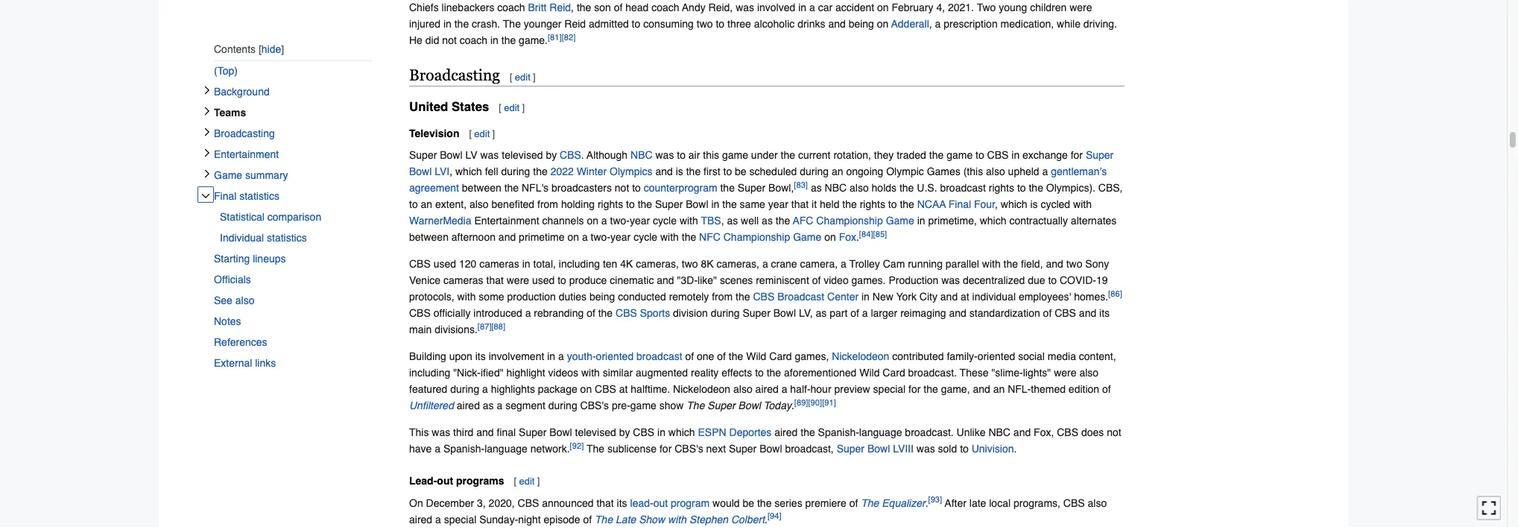 Task type: describe. For each thing, give the bounding box(es) containing it.
being inside cbs used 120 cameras in total, including ten 4k cameras, two 8k cameras, a crane camera, a trolley cam running parallel with the field, and two sony venice cameras that were used to produce cinematic and "3d-like" scenes reminiscent of video games. production was decentralized due to covid-19 protocols, with some production duties being conducted remotely from the
[[590, 291, 615, 303]]

a left half-
[[782, 384, 788, 395]]

the left son
[[577, 2, 591, 14]]

the left game,
[[924, 384, 938, 395]]

and inside cbs broadcast center in new york city and at individual employees' homes. [86]
[[941, 291, 958, 303]]

ncaa
[[918, 199, 946, 211]]

1 horizontal spatial language
[[859, 427, 902, 439]]

the down linebackers
[[455, 18, 469, 30]]

1 horizontal spatial nickelodeon
[[832, 351, 890, 363]]

its inside on december 3, 2020, cbs announced that its lead-out program would be the series premiere of the equalizer . [93]
[[617, 497, 627, 509]]

bowl down deportes
[[760, 443, 782, 455]]

of right one
[[717, 351, 726, 363]]

and down cbs broadcast center in new york city and at individual employees' homes. [86]
[[949, 307, 967, 319]]

cbs down conducted
[[616, 307, 637, 319]]

as right well
[[762, 215, 773, 227]]

with inside in primetime, which contractually alternates between afternoon and primetime on a two-year cycle with the
[[661, 231, 679, 243]]

aired the spanish-language broadcast. unlike nbc and fox, cbs does not have a spanish-language network.
[[409, 427, 1122, 455]]

two up covid-
[[1067, 258, 1083, 270]]

the inside , a prescription medication, while driving. he did not coach in the game.
[[502, 35, 516, 47]]

x small image for teams
[[203, 106, 212, 115]]

broadcast. inside "contributed family-oriented social media content, including "nick-ified" highlight videos with similar augmented reality effects to the aforementioned wild card broadcast. these "slime-lights" were also featured during a highlights package on cbs at halftime. nickelodeon also aired a half-hour preview special for the game, and an nfl-themed edition of unfiltered aired as a segment during cbs's pre-game show the super bowl today . [89] [90] [91]"
[[908, 367, 957, 379]]

during down package
[[549, 400, 578, 412]]

with inside "contributed family-oriented social media content, including "nick-ified" highlight videos with similar augmented reality effects to the aforementioned wild card broadcast. these "slime-lights" were also featured during a highlights package on cbs at halftime. nickelodeon also aired a half-hour preview special for the game, and an nfl-themed edition of unfiltered aired as a segment during cbs's pre-game show the super bowl today . [89] [90] [91]"
[[581, 367, 600, 379]]

cbs up 2022
[[560, 149, 581, 161]]

0 horizontal spatial is
[[676, 166, 684, 178]]

year inside in primetime, which contractually alternates between afternoon and primetime on a two-year cycle with the
[[611, 231, 631, 243]]

was right this
[[432, 427, 450, 439]]

car
[[818, 2, 833, 14]]

. inside "contributed family-oriented social media content, including "nick-ified" highlight videos with similar augmented reality effects to the aforementioned wild card broadcast. these "slime-lights" were also featured during a highlights package on cbs at halftime. nickelodeon also aired a half-hour preview special for the game, and an nfl-themed edition of unfiltered aired as a segment during cbs's pre-game show the super bowl today . [89] [90] [91]"
[[792, 400, 795, 412]]

during right fell
[[501, 166, 530, 178]]

edit for broadcasting
[[515, 72, 531, 83]]

accident
[[836, 2, 875, 14]]

. inside '[92] the sublicense for cbs's next super bowl broadcast, super bowl lviii was sold to univision .'
[[1014, 443, 1017, 455]]

2022 winter olympics link
[[551, 166, 653, 178]]

while
[[1057, 18, 1081, 30]]

a inside , the son of head coach andy reid, was involved in a car accident on february 4, 2021. two young children were injured in the crash. the younger reid admitted to consuming two to three alcoholic drinks and being on
[[810, 2, 815, 14]]

were inside "contributed family-oriented social media content, including "nick-ified" highlight videos with similar augmented reality effects to the aforementioned wild card broadcast. these "slime-lights" were also featured during a highlights package on cbs at halftime. nickelodeon also aired a half-hour preview special for the game, and an nfl-themed edition of unfiltered aired as a segment during cbs's pre-game show the super bowl today . [89] [90] [91]"
[[1054, 367, 1077, 379]]

1 horizontal spatial spanish-
[[818, 427, 859, 439]]

the up 'afc championship game' link
[[843, 199, 857, 211]]

0 horizontal spatial wild
[[746, 351, 767, 363]]

younger
[[524, 18, 562, 30]]

] for broadcasting
[[533, 72, 536, 83]]

also right see
[[235, 294, 255, 306]]

of inside "contributed family-oriented social media content, including "nick-ified" highlight videos with similar augmented reality effects to the aforementioned wild card broadcast. these "slime-lights" were also featured during a highlights package on cbs at halftime. nickelodeon also aired a half-hour preview special for the game, and an nfl-themed edition of unfiltered aired as a segment during cbs's pre-game show the super bowl today . [89] [90] [91]"
[[1103, 384, 1111, 395]]

[94] link
[[768, 512, 782, 521]]

u.s.
[[917, 182, 938, 194]]

of inside cbs used 120 cameras in total, including ten 4k cameras, two 8k cameras, a crane camera, a trolley cam running parallel with the field, and two sony venice cameras that were used to produce cinematic and "3d-like" scenes reminiscent of video games. production was decentralized due to covid-19 protocols, with some production duties being conducted remotely from the
[[812, 275, 821, 287]]

edit for united states
[[504, 102, 520, 113]]

also right (this at the top right of the page
[[986, 166, 1006, 178]]

game inside "contributed family-oriented social media content, including "nick-ified" highlight videos with similar augmented reality effects to the aforementioned wild card broadcast. these "slime-lights" were also featured during a highlights package on cbs at halftime. nickelodeon also aired a half-hour preview special for the game, and an nfl-themed edition of unfiltered aired as a segment during cbs's pre-game show the super bowl today . [89] [90] [91]"
[[631, 400, 657, 412]]

as inside as nbc also holds the u.s. broadcast rights to the olympics). cbs, to an extent, also benefited from holding rights to the super bowl in the same year that it held the rights to the
[[811, 182, 822, 194]]

and left final
[[477, 427, 494, 439]]

the down scenes
[[736, 291, 750, 303]]

family-
[[947, 351, 978, 363]]

0 vertical spatial be
[[735, 166, 747, 178]]

a down ified"
[[482, 384, 488, 395]]

officially
[[434, 307, 471, 319]]

ncaa final four , which is cycled with warnermedia entertainment channels on a two-year cycle with tbs , as well as the afc championship game
[[409, 199, 1092, 227]]

bowl,
[[769, 182, 794, 194]]

linebackers
[[442, 2, 495, 14]]

video
[[824, 275, 849, 287]]

with left tbs "link"
[[680, 215, 698, 227]]

alternates
[[1071, 215, 1117, 227]]

aired up third
[[457, 400, 480, 412]]

the late show with stephen colbert . [94]
[[595, 512, 782, 525]]

the down air at the left top
[[686, 166, 701, 178]]

contractually
[[1010, 215, 1068, 227]]

0 vertical spatial televised
[[502, 149, 543, 161]]

divisions.
[[435, 324, 478, 336]]

lviii
[[893, 443, 914, 455]]

this was third and final super bowl televised by cbs in which espn deportes
[[409, 427, 772, 439]]

nfc championship game on fox . [84] [85]
[[699, 230, 887, 243]]

in down the show at the bottom
[[658, 427, 666, 439]]

championship inside ncaa final four , which is cycled with warnermedia entertainment channels on a two-year cycle with tbs , as well as the afc championship game
[[817, 215, 883, 227]]

cbs inside "contributed family-oriented social media content, including "nick-ified" highlight videos with similar augmented reality effects to the aforementioned wild card broadcast. these "slime-lights" were also featured during a highlights package on cbs at halftime. nickelodeon also aired a half-hour preview special for the game, and an nfl-themed edition of unfiltered aired as a segment during cbs's pre-game show the super bowl today . [89] [90] [91]"
[[595, 384, 616, 395]]

in inside cbs used 120 cameras in total, including ten 4k cameras, two 8k cameras, a crane camera, a trolley cam running parallel with the field, and two sony venice cameras that were used to produce cinematic and "3d-like" scenes reminiscent of video games. production was decentralized due to covid-19 protocols, with some production duties being conducted remotely from the
[[522, 258, 531, 270]]

broadcast. inside aired the spanish-language broadcast. unlike nbc and fox, cbs does not have a spanish-language network.
[[905, 427, 954, 439]]

head
[[626, 2, 649, 14]]

two inside , the son of head coach andy reid, was involved in a car accident on february 4, 2021. two young children were injured in the crash. the younger reid admitted to consuming two to three alcoholic drinks and being on
[[697, 18, 713, 30]]

1 vertical spatial cameras
[[444, 275, 484, 287]]

television
[[409, 128, 460, 139]]

super inside between the nfl's broadcasters not to counterprogram the super bowl, [83]
[[738, 182, 766, 194]]

it
[[812, 199, 817, 211]]

cbs up upheld
[[988, 149, 1009, 161]]

of inside on december 3, 2020, cbs announced that its lead-out program would be the series premiere of the equalizer . [93]
[[850, 497, 858, 509]]

these
[[960, 367, 989, 379]]

super up network.
[[519, 427, 547, 439]]

the down first at the top
[[721, 182, 735, 194]]

[92] the sublicense for cbs's next super bowl broadcast, super bowl lviii was sold to univision .
[[570, 442, 1017, 455]]

unlike
[[957, 427, 986, 439]]

to right due
[[1049, 275, 1057, 287]]

produce
[[569, 275, 607, 287]]

individual statistics
[[220, 232, 307, 244]]

bowl left lviii
[[868, 443, 890, 455]]

, for which
[[450, 166, 453, 178]]

the up the effects
[[729, 351, 744, 363]]

external
[[214, 357, 252, 369]]

0 horizontal spatial broadcast
[[637, 351, 683, 363]]

[84] link
[[859, 230, 873, 239]]

four
[[974, 199, 996, 211]]

1 horizontal spatial televised
[[575, 427, 616, 439]]

0 vertical spatial cameras
[[480, 258, 520, 270]]

remotely
[[669, 291, 709, 303]]

scenes
[[720, 275, 753, 287]]

late
[[616, 514, 636, 525]]

to down upheld
[[1018, 182, 1026, 194]]

does
[[1082, 427, 1104, 439]]

in up upheld
[[1012, 149, 1020, 161]]

a inside ncaa final four , which is cycled with warnermedia entertainment channels on a two-year cycle with tbs , as well as the afc championship game
[[602, 215, 607, 227]]

nfc
[[699, 231, 721, 243]]

also down the effects
[[734, 384, 753, 395]]

to down between the nfl's broadcasters not to counterprogram the super bowl, [83]
[[626, 199, 635, 211]]

the up nfl's
[[533, 166, 548, 178]]

cbs's inside '[92] the sublicense for cbs's next super bowl broadcast, super bowl lviii was sold to univision .'
[[675, 443, 704, 455]]

the up the benefited
[[504, 182, 519, 194]]

] for television
[[492, 128, 495, 139]]

with up officially
[[457, 291, 476, 303]]

bowl up network.
[[550, 427, 572, 439]]

to down holds
[[889, 199, 897, 211]]

building
[[409, 351, 446, 363]]

of down employees'
[[1043, 307, 1052, 319]]

cbs link
[[560, 149, 581, 161]]

also down ongoing
[[850, 182, 869, 194]]

, which fell during the 2022 winter olympics and is the first to be scheduled during an ongoing olympic games (this also upheld a
[[450, 166, 1051, 178]]

that inside on december 3, 2020, cbs announced that its lead-out program would be the series premiere of the equalizer . [93]
[[597, 497, 614, 509]]

the left 'same'
[[723, 199, 737, 211]]

] for lead-out programs
[[537, 476, 540, 487]]

episode
[[544, 514, 580, 525]]

like"
[[698, 275, 717, 287]]

2 horizontal spatial for
[[1071, 149, 1083, 161]]

statistical comparison
[[220, 211, 321, 223]]

reality
[[691, 367, 719, 379]]

statistics for individual statistics
[[267, 232, 307, 244]]

lights"
[[1023, 367, 1051, 379]]

oriented inside "contributed family-oriented social media content, including "nick-ified" highlight videos with similar augmented reality effects to the aforementioned wild card broadcast. these "slime-lights" were also featured during a highlights package on cbs at halftime. nickelodeon also aired a half-hour preview special for the game, and an nfl-themed edition of unfiltered aired as a segment during cbs's pre-game show the super bowl today . [89] [90] [91]"
[[978, 351, 1016, 363]]

an inside as nbc also holds the u.s. broadcast rights to the olympics). cbs, to an extent, also benefited from holding rights to the super bowl in the same year that it held the rights to the
[[421, 199, 433, 211]]

, for the
[[571, 2, 574, 14]]

0 horizontal spatial nbc
[[631, 149, 653, 161]]

. inside the late show with stephen colbert . [94]
[[765, 514, 768, 525]]

a left crane
[[763, 258, 768, 270]]

primetime,
[[929, 215, 977, 227]]

edit for lead-out programs
[[519, 476, 535, 487]]

and inside aired the spanish-language broadcast. unlike nbc and fox, cbs does not have a spanish-language network.
[[1014, 427, 1031, 439]]

cbs up main at the bottom
[[409, 307, 431, 319]]

espn
[[698, 427, 727, 439]]

final inside final statistics link
[[214, 190, 237, 202]]

[89]
[[795, 398, 809, 408]]

special inside "contributed family-oriented social media content, including "nick-ified" highlight videos with similar augmented reality effects to the aforementioned wild card broadcast. these "slime-lights" were also featured during a highlights package on cbs at halftime. nickelodeon also aired a half-hour preview special for the game, and an nfl-themed edition of unfiltered aired as a segment during cbs's pre-game show the super bowl today . [89] [90] [91]"
[[873, 384, 906, 395]]

0 horizontal spatial entertainment
[[214, 148, 279, 160]]

to inside between the nfl's broadcasters not to counterprogram the super bowl, [83]
[[632, 182, 641, 194]]

two- inside ncaa final four , which is cycled with warnermedia entertainment channels on a two-year cycle with tbs , as well as the afc championship game
[[610, 215, 630, 227]]

gentleman's agreement
[[409, 166, 1107, 194]]

super inside as nbc also holds the u.s. broadcast rights to the olympics). cbs, to an extent, also benefited from holding rights to the super bowl in the same year that it held the rights to the
[[655, 199, 683, 211]]

the down between the nfl's broadcasters not to counterprogram the super bowl, [83]
[[638, 199, 652, 211]]

statistical comparison link
[[220, 206, 372, 227]]

super bowl lvi link
[[409, 149, 1114, 178]]

cbs inside after late local programs, cbs also aired a special sunday-night episode of
[[1064, 497, 1085, 509]]

1 oriented from the left
[[596, 351, 634, 363]]

the left ncaa
[[900, 199, 915, 211]]

cbs inside cbs used 120 cameras in total, including ten 4k cameras, two 8k cameras, a crane camera, a trolley cam running parallel with the field, and two sony venice cameras that were used to produce cinematic and "3d-like" scenes reminiscent of video games. production was decentralized due to covid-19 protocols, with some production duties being conducted remotely from the
[[409, 258, 431, 270]]

x small image for final statistics
[[201, 191, 210, 200]]

super down deportes
[[729, 443, 757, 455]]

1 vertical spatial language
[[485, 443, 528, 455]]

x small image for broadcasting
[[203, 127, 212, 136]]

for inside "contributed family-oriented social media content, including "nick-ified" highlight videos with similar augmented reality effects to the aforementioned wild card broadcast. these "slime-lights" were also featured during a highlights package on cbs at halftime. nickelodeon also aired a half-hour preview special for the game, and an nfl-themed edition of unfiltered aired as a segment during cbs's pre-game show the super bowl today . [89] [90] [91]"
[[909, 384, 921, 395]]

cbs inside the division during super bowl lv, as part of a larger reimaging and standardization of cbs and its main divisions.
[[1055, 307, 1077, 319]]

which down the show at the bottom
[[669, 427, 695, 439]]

super right broadcast,
[[837, 443, 865, 455]]

year inside ncaa final four , which is cycled with warnermedia entertainment channels on a two-year cycle with tbs , as well as the afc championship game
[[630, 215, 650, 227]]

2021.
[[948, 2, 974, 14]]

. inside on december 3, 2020, cbs announced that its lead-out program would be the series premiere of the equalizer . [93]
[[926, 497, 929, 509]]

in up the drinks
[[799, 2, 807, 14]]

unfiltered
[[409, 400, 454, 412]]

also right extent,
[[470, 199, 489, 211]]

and left "3d-
[[657, 275, 674, 287]]

1 vertical spatial spanish-
[[444, 443, 485, 455]]

admitted
[[589, 18, 629, 30]]

x small image for entertainment
[[203, 148, 212, 157]]

the down produce
[[598, 307, 613, 319]]

[ edit ] for lead-out programs
[[514, 476, 540, 487]]

1 horizontal spatial rights
[[860, 199, 886, 211]]

that inside cbs used 120 cameras in total, including ten 4k cameras, two 8k cameras, a crane camera, a trolley cam running parallel with the field, and two sony venice cameras that were used to produce cinematic and "3d-like" scenes reminiscent of video games. production was decentralized due to covid-19 protocols, with some production duties being conducted remotely from the
[[486, 275, 504, 287]]

links
[[255, 357, 276, 369]]

aired inside aired the spanish-language broadcast. unlike nbc and fox, cbs does not have a spanish-language network.
[[775, 427, 798, 439]]

year inside as nbc also holds the u.s. broadcast rights to the olympics). cbs, to an extent, also benefited from holding rights to the super bowl in the same year that it held the rights to the
[[768, 199, 789, 211]]

in primetime, which contractually alternates between afternoon and primetime on a two-year cycle with the
[[409, 215, 1117, 243]]

have
[[409, 443, 432, 455]]

super down television on the top left
[[409, 149, 437, 161]]

0 horizontal spatial its
[[475, 351, 486, 363]]

0 vertical spatial an
[[832, 166, 844, 178]]

two up "3d-
[[682, 258, 698, 270]]

chiefs
[[409, 2, 439, 14]]

involved
[[757, 2, 796, 14]]

of down 'duties'
[[587, 307, 596, 319]]

was up fell
[[480, 149, 499, 161]]

[82] link
[[562, 33, 576, 42]]

the equalizer link
[[861, 497, 926, 509]]

0 vertical spatial used
[[434, 258, 456, 270]]

and inside in primetime, which contractually alternates between afternoon and primetime on a two-year cycle with the
[[499, 231, 516, 243]]

see also
[[214, 294, 255, 306]]

themed
[[1031, 384, 1066, 395]]

to up (this at the top right of the page
[[976, 149, 985, 161]]

fullscreen image
[[1482, 501, 1497, 515]]

upon
[[449, 351, 473, 363]]

the down olympic
[[900, 182, 914, 194]]

edit link for broadcasting
[[515, 72, 531, 83]]

on right 'accident'
[[878, 2, 889, 14]]

1 vertical spatial used
[[532, 275, 555, 287]]

well
[[741, 215, 759, 227]]

(this
[[964, 166, 983, 178]]

to left air at the left top
[[677, 149, 686, 161]]

cycle inside ncaa final four , which is cycled with warnermedia entertainment channels on a two-year cycle with tbs , as well as the afc championship game
[[653, 215, 677, 227]]

game summary link
[[214, 165, 372, 186]]

this
[[409, 427, 429, 439]]

during inside the division during super bowl lv, as part of a larger reimaging and standardization of cbs and its main divisions.
[[711, 307, 740, 319]]

1 horizontal spatial by
[[619, 427, 630, 439]]

to down the reid,
[[716, 18, 725, 30]]

edit link for united states
[[504, 102, 520, 113]]

2 horizontal spatial game
[[947, 149, 973, 161]]

0 horizontal spatial rights
[[598, 199, 623, 211]]

for inside '[92] the sublicense for cbs's next super bowl broadcast, super bowl lviii was sold to univision .'
[[660, 443, 672, 455]]

from inside cbs used 120 cameras in total, including ten 4k cameras, two 8k cameras, a crane camera, a trolley cam running parallel with the field, and two sony venice cameras that were used to produce cinematic and "3d-like" scenes reminiscent of video games. production was decentralized due to covid-19 protocols, with some production duties being conducted remotely from the
[[712, 291, 733, 303]]

the down upheld
[[1029, 182, 1044, 194]]

cbs up 'sublicense'
[[633, 427, 655, 439]]

counterprogram
[[644, 182, 718, 194]]

reid inside , the son of head coach andy reid, was involved in a car accident on february 4, 2021. two young children were injured in the crash. the younger reid admitted to consuming two to three alcoholic drinks and being on
[[565, 18, 586, 30]]

also up edition
[[1080, 367, 1099, 379]]

[81] [82]
[[548, 33, 576, 42]]

[86] link
[[1109, 289, 1123, 299]]

on inside "contributed family-oriented social media content, including "nick-ified" highlight videos with similar augmented reality effects to the aforementioned wild card broadcast. these "slime-lights" were also featured during a highlights package on cbs at halftime. nickelodeon also aired a half-hour preview special for the game, and an nfl-themed edition of unfiltered aired as a segment during cbs's pre-game show the super bowl today . [89] [90] [91]"
[[580, 384, 592, 395]]

lead-
[[630, 497, 654, 509]]

young
[[999, 2, 1028, 14]]

of left one
[[685, 351, 694, 363]]

in up videos
[[547, 351, 556, 363]]

on left adderall link
[[877, 18, 889, 30]]

counterprogram link
[[644, 182, 718, 194]]

which inside in primetime, which contractually alternates between afternoon and primetime on a two-year cycle with the
[[980, 215, 1007, 227]]

references link
[[214, 332, 372, 353]]

a up videos
[[558, 351, 564, 363]]

bowl up lvi
[[440, 149, 463, 161]]

on inside in primetime, which contractually alternates between afternoon and primetime on a two-year cycle with the
[[568, 231, 579, 243]]

the inside ncaa final four , which is cycled with warnermedia entertainment channels on a two-year cycle with tbs , as well as the afc championship game
[[776, 215, 790, 227]]

broadcast,
[[785, 443, 834, 455]]

states
[[452, 99, 489, 114]]

larger
[[871, 307, 898, 319]]

afternoon
[[452, 231, 496, 243]]

[91] link
[[822, 398, 836, 408]]

at inside cbs broadcast center in new york city and at individual employees' homes. [86]
[[961, 291, 970, 303]]

nickelodeon inside "contributed family-oriented social media content, including "nick-ified" highlight videos with similar augmented reality effects to the aforementioned wild card broadcast. these "slime-lights" were also featured during a highlights package on cbs at halftime. nickelodeon also aired a half-hour preview special for the game, and an nfl-themed edition of unfiltered aired as a segment during cbs's pre-game show the super bowl today . [89] [90] [91]"
[[673, 384, 731, 395]]

0 horizontal spatial game
[[214, 169, 242, 181]]

traded
[[897, 149, 927, 161]]

the up scheduled on the top of page
[[781, 149, 796, 161]]

and inside "contributed family-oriented social media content, including "nick-ified" highlight videos with similar augmented reality effects to the aforementioned wild card broadcast. these "slime-lights" were also featured during a highlights package on cbs at halftime. nickelodeon also aired a half-hour preview special for the game, and an nfl-themed edition of unfiltered aired as a segment during cbs's pre-game show the super bowl today . [89] [90] [91]"
[[973, 384, 991, 395]]

as left well
[[727, 215, 738, 227]]

0 vertical spatial reid
[[550, 2, 571, 14]]

in right injured
[[444, 18, 452, 30]]

pre-
[[612, 400, 631, 412]]

cbs broadcast center link
[[753, 291, 859, 303]]

britt reid link
[[528, 2, 571, 14]]

not inside , a prescription medication, while driving. he did not coach in the game.
[[442, 35, 457, 47]]

protocols,
[[409, 291, 455, 303]]



Task type: vqa. For each thing, say whether or not it's contained in the screenshot.
World.
no



Task type: locate. For each thing, give the bounding box(es) containing it.
and inside , the son of head coach andy reid, was involved in a car accident on february 4, 2021. two young children were injured in the crash. the younger reid admitted to consuming two to three alcoholic drinks and being on
[[829, 18, 846, 30]]

0 vertical spatial by
[[546, 149, 557, 161]]

[ for lead-out programs
[[514, 476, 517, 487]]

0 horizontal spatial cameras,
[[636, 258, 679, 270]]

that
[[792, 199, 809, 211], [486, 275, 504, 287], [597, 497, 614, 509]]

would
[[713, 497, 740, 509]]

being
[[849, 18, 874, 30], [590, 291, 615, 303]]

1 vertical spatial not
[[615, 182, 629, 194]]

0 vertical spatial for
[[1071, 149, 1083, 161]]

that up "some"
[[486, 275, 504, 287]]

x small image
[[203, 148, 212, 157], [201, 191, 210, 200]]

lv
[[466, 149, 478, 161]]

starting lineups
[[214, 253, 286, 265]]

2 horizontal spatial not
[[1107, 427, 1122, 439]]

1 vertical spatial special
[[444, 514, 477, 525]]

1 horizontal spatial used
[[532, 275, 555, 287]]

and down the benefited
[[499, 231, 516, 243]]

wild up the effects
[[746, 351, 767, 363]]

language down final
[[485, 443, 528, 455]]

a down channels
[[582, 231, 588, 243]]

cbs inside cbs broadcast center in new york city and at individual employees' homes. [86]
[[753, 291, 775, 303]]

hide
[[262, 43, 281, 55]]

card inside "contributed family-oriented social media content, including "nick-ified" highlight videos with similar augmented reality effects to the aforementioned wild card broadcast. these "slime-lights" were also featured during a highlights package on cbs at halftime. nickelodeon also aired a half-hour preview special for the game, and an nfl-themed edition of unfiltered aired as a segment during cbs's pre-game show the super bowl today . [89] [90] [91]"
[[883, 367, 906, 379]]

final inside ncaa final four , which is cycled with warnermedia entertainment channels on a two-year cycle with tbs , as well as the afc championship game
[[949, 199, 972, 211]]

and up the counterprogram
[[656, 166, 673, 178]]

the inside in primetime, which contractually alternates between afternoon and primetime on a two-year cycle with the
[[682, 231, 696, 243]]

, for a
[[930, 18, 932, 30]]

[ edit ] for broadcasting
[[510, 72, 536, 83]]

cbs right programs,
[[1064, 497, 1085, 509]]

production
[[889, 275, 939, 287]]

1 vertical spatial game
[[886, 215, 915, 227]]

a up video
[[841, 258, 847, 270]]

two- inside in primetime, which contractually alternates between afternoon and primetime on a two-year cycle with the
[[591, 231, 611, 243]]

at left individual
[[961, 291, 970, 303]]

1 horizontal spatial that
[[597, 497, 614, 509]]

the left nfc
[[682, 231, 696, 243]]

lead-out program link
[[630, 497, 710, 509]]

4,
[[937, 2, 945, 14]]

not inside aired the spanish-language broadcast. unlike nbc and fox, cbs does not have a spanish-language network.
[[1107, 427, 1122, 439]]

2 vertical spatial an
[[994, 384, 1005, 395]]

1 vertical spatial at
[[619, 384, 628, 395]]

was inside '[92] the sublicense for cbs's next super bowl broadcast, super bowl lviii was sold to univision .'
[[917, 443, 935, 455]]

cycle inside in primetime, which contractually alternates between afternoon and primetime on a two-year cycle with the
[[634, 231, 658, 243]]

a inside , a prescription medication, while driving. he did not coach in the game.
[[935, 18, 941, 30]]

an inside "contributed family-oriented social media content, including "nick-ified" highlight videos with similar augmented reality effects to the aforementioned wild card broadcast. these "slime-lights" were also featured during a highlights package on cbs at halftime. nickelodeon also aired a half-hour preview special for the game, and an nfl-themed edition of unfiltered aired as a segment during cbs's pre-game show the super bowl today . [89] [90] [91]"
[[994, 384, 1005, 395]]

super inside "contributed family-oriented social media content, including "nick-ified" highlight videos with similar augmented reality effects to the aforementioned wild card broadcast. these "slime-lights" were also featured during a highlights package on cbs at halftime. nickelodeon also aired a half-hour preview special for the game, and an nfl-themed edition of unfiltered aired as a segment during cbs's pre-game show the super bowl today . [89] [90] [91]"
[[708, 400, 736, 412]]

2 vertical spatial year
[[611, 231, 631, 243]]

0 horizontal spatial including
[[409, 367, 451, 379]]

be inside on december 3, 2020, cbs announced that its lead-out program would be the series premiere of the equalizer . [93]
[[743, 497, 755, 509]]

special right preview on the bottom of the page
[[873, 384, 906, 395]]

wild inside "contributed family-oriented social media content, including "nick-ified" highlight videos with similar augmented reality effects to the aforementioned wild card broadcast. these "slime-lights" were also featured during a highlights package on cbs at halftime. nickelodeon also aired a half-hour preview special for the game, and an nfl-themed edition of unfiltered aired as a segment during cbs's pre-game show the super bowl today . [89] [90] [91]"
[[860, 367, 880, 379]]

statistical
[[220, 211, 265, 223]]

for right 'sublicense'
[[660, 443, 672, 455]]

bowl inside as nbc also holds the u.s. broadcast rights to the olympics). cbs, to an extent, also benefited from holding rights to the super bowl in the same year that it held the rights to the
[[686, 199, 709, 211]]

and down these
[[973, 384, 991, 395]]

championship up fox link
[[817, 215, 883, 227]]

0 horizontal spatial final
[[214, 190, 237, 202]]

0 horizontal spatial used
[[434, 258, 456, 270]]

1 vertical spatial reid
[[565, 18, 586, 30]]

spanish-
[[818, 427, 859, 439], [444, 443, 485, 455]]

[90] link
[[809, 398, 822, 408]]

[ for united states
[[499, 102, 502, 113]]

0 vertical spatial from
[[538, 199, 558, 211]]

highlight
[[507, 367, 546, 379]]

the late show with stephen colbert link
[[595, 514, 765, 525]]

references
[[214, 336, 267, 348]]

youth-
[[567, 351, 596, 363]]

and down homes.
[[1079, 307, 1097, 319]]

channels
[[542, 215, 584, 227]]

the up the today
[[767, 367, 781, 379]]

to right first at the top
[[724, 166, 732, 178]]

highlights
[[491, 384, 535, 395]]

the inside on december 3, 2020, cbs announced that its lead-out program would be the series premiere of the equalizer . [93]
[[861, 497, 879, 509]]

were
[[1070, 2, 1093, 14], [507, 275, 529, 287], [1054, 367, 1077, 379]]

coach inside , a prescription medication, while driving. he did not coach in the game.
[[460, 35, 488, 47]]

1 vertical spatial from
[[712, 291, 733, 303]]

0 horizontal spatial game
[[631, 400, 657, 412]]

[91]
[[822, 398, 836, 408]]

1 vertical spatial cbs's
[[675, 443, 704, 455]]

is up counterprogram link
[[676, 166, 684, 178]]

1 vertical spatial x small image
[[201, 191, 210, 200]]

the inside on december 3, 2020, cbs announced that its lead-out program would be the series premiere of the equalizer . [93]
[[757, 497, 772, 509]]

between down warnermedia link
[[409, 231, 449, 243]]

0 horizontal spatial by
[[546, 149, 557, 161]]

1 vertical spatial that
[[486, 275, 504, 287]]

as inside the division during super bowl lv, as part of a larger reimaging and standardization of cbs and its main divisions.
[[816, 307, 827, 319]]

in inside in primetime, which contractually alternates between afternoon and primetime on a two-year cycle with the
[[918, 215, 926, 227]]

1 horizontal spatial final
[[949, 199, 972, 211]]

a inside aired the spanish-language broadcast. unlike nbc and fox, cbs does not have a spanish-language network.
[[435, 443, 441, 455]]

1 cameras, from the left
[[636, 258, 679, 270]]

0 vertical spatial nbc
[[631, 149, 653, 161]]

championship down well
[[724, 231, 790, 243]]

were up production
[[507, 275, 529, 287]]

to inside "contributed family-oriented social media content, including "nick-ified" highlight videos with similar augmented reality effects to the aforementioned wild card broadcast. these "slime-lights" were also featured during a highlights package on cbs at halftime. nickelodeon also aired a half-hour preview special for the game, and an nfl-themed edition of unfiltered aired as a segment during cbs's pre-game show the super bowl today . [89] [90] [91]"
[[755, 367, 764, 379]]

out inside on december 3, 2020, cbs announced that its lead-out program would be the series premiere of the equalizer . [93]
[[654, 497, 668, 509]]

bowl up agreement
[[409, 166, 432, 178]]

effects
[[722, 367, 752, 379]]

wild
[[746, 351, 767, 363], [860, 367, 880, 379]]

1 horizontal spatial coach
[[497, 2, 525, 14]]

york
[[897, 291, 917, 303]]

0 horizontal spatial between
[[409, 231, 449, 243]]

chiefs linebackers coach britt reid
[[409, 2, 571, 14]]

see also link
[[214, 290, 372, 311]]

0 vertical spatial x small image
[[203, 148, 212, 157]]

hour
[[811, 384, 832, 395]]

a down highlights
[[497, 400, 503, 412]]

the
[[577, 2, 591, 14], [455, 18, 469, 30], [502, 35, 516, 47], [781, 149, 796, 161], [930, 149, 944, 161], [533, 166, 548, 178], [686, 166, 701, 178], [504, 182, 519, 194], [721, 182, 735, 194], [900, 182, 914, 194], [1029, 182, 1044, 194], [638, 199, 652, 211], [723, 199, 737, 211], [843, 199, 857, 211], [900, 199, 915, 211], [776, 215, 790, 227], [682, 231, 696, 243], [1004, 258, 1018, 270], [736, 291, 750, 303], [598, 307, 613, 319], [729, 351, 744, 363], [767, 367, 781, 379], [924, 384, 938, 395], [801, 427, 815, 439], [757, 497, 772, 509]]

as
[[811, 182, 822, 194], [727, 215, 738, 227], [762, 215, 773, 227], [816, 307, 827, 319], [483, 400, 494, 412]]

edit link for lead-out programs
[[519, 476, 535, 487]]

reid right britt at the top left of the page
[[550, 2, 571, 14]]

its up late
[[617, 497, 627, 509]]

with inside the late show with stephen colbert . [94]
[[668, 514, 687, 525]]

a inside after late local programs, cbs also aired a special sunday-night episode of
[[435, 514, 441, 525]]

bowl inside "contributed family-oriented social media content, including "nick-ified" highlight videos with similar augmented reality effects to the aforementioned wild card broadcast. these "slime-lights" were also featured during a highlights package on cbs at halftime. nickelodeon also aired a half-hour preview special for the game, and an nfl-themed edition of unfiltered aired as a segment during cbs's pre-game show the super bowl today . [89] [90] [91]"
[[739, 400, 761, 412]]

two- down between the nfl's broadcasters not to counterprogram the super bowl, [83]
[[610, 215, 630, 227]]

bowl inside super bowl lvi
[[409, 166, 432, 178]]

2 oriented from the left
[[978, 351, 1016, 363]]

two
[[697, 18, 713, 30], [682, 258, 698, 270], [1067, 258, 1083, 270]]

2 x small image from the top
[[203, 106, 212, 115]]

and right city
[[941, 291, 958, 303]]

the inside "contributed family-oriented social media content, including "nick-ified" highlight videos with similar augmented reality effects to the aforementioned wild card broadcast. these "slime-lights" were also featured during a highlights package on cbs at halftime. nickelodeon also aired a half-hour preview special for the game, and an nfl-themed edition of unfiltered aired as a segment during cbs's pre-game show the super bowl today . [89] [90] [91]"
[[687, 400, 705, 412]]

1 vertical spatial championship
[[724, 231, 790, 243]]

4 x small image from the top
[[203, 169, 212, 178]]

entertainment inside ncaa final four , which is cycled with warnermedia entertainment channels on a two-year cycle with tbs , as well as the afc championship game
[[474, 215, 539, 227]]

, the son of head coach andy reid, was involved in a car accident on february 4, 2021. two young children were injured in the crash. the younger reid admitted to consuming two to three alcoholic drinks and being on
[[409, 2, 1093, 30]]

1 vertical spatial is
[[1031, 199, 1038, 211]]

a right have
[[435, 443, 441, 455]]

was right nbc link at the top left of page
[[656, 149, 674, 161]]

0 horizontal spatial coach
[[460, 35, 488, 47]]

0 horizontal spatial card
[[770, 351, 792, 363]]

nickelodeon up preview on the bottom of the page
[[832, 351, 890, 363]]

which inside ncaa final four , which is cycled with warnermedia entertainment channels on a two-year cycle with tbs , as well as the afc championship game
[[1001, 199, 1028, 211]]

as right [83]
[[811, 182, 822, 194]]

card left games,
[[770, 351, 792, 363]]

1 vertical spatial two-
[[591, 231, 611, 243]]

edit
[[515, 72, 531, 83], [504, 102, 520, 113], [474, 128, 490, 139], [519, 476, 535, 487]]

nbc inside aired the spanish-language broadcast. unlike nbc and fox, cbs does not have a spanish-language network.
[[989, 427, 1011, 439]]

120
[[459, 258, 477, 270]]

1 x small image from the top
[[203, 86, 212, 95]]

x small image
[[203, 86, 212, 95], [203, 106, 212, 115], [203, 127, 212, 136], [203, 169, 212, 178]]

0 horizontal spatial at
[[619, 384, 628, 395]]

upheld
[[1008, 166, 1040, 178]]

afc
[[793, 215, 814, 227]]

of right 'episode'
[[583, 514, 592, 525]]

1 vertical spatial cycle
[[634, 231, 658, 243]]

game down halftime.
[[631, 400, 657, 412]]

in inside cbs broadcast center in new york city and at individual employees' homes. [86]
[[862, 291, 870, 303]]

out up show on the left of page
[[654, 497, 668, 509]]

ncaa final four link
[[918, 199, 996, 211]]

injured
[[409, 18, 441, 30]]

as right lv,
[[816, 307, 827, 319]]

0 horizontal spatial an
[[421, 199, 433, 211]]

edit link down game. on the top of the page
[[515, 72, 531, 83]]

[87] link
[[478, 322, 492, 332]]

on
[[409, 497, 423, 509]]

super down cbs used 120 cameras in total, including ten 4k cameras, two 8k cameras, a crane camera, a trolley cam running parallel with the field, and two sony venice cameras that were used to produce cinematic and "3d-like" scenes reminiscent of video games. production was decentralized due to covid-19 protocols, with some production duties being conducted remotely from the
[[743, 307, 771, 319]]

colbert
[[731, 514, 765, 525]]

nbc up held
[[825, 182, 847, 194]]

adderall link
[[892, 18, 930, 30]]

cbs's inside "contributed family-oriented social media content, including "nick-ified" highlight videos with similar augmented reality effects to the aforementioned wild card broadcast. these "slime-lights" were also featured during a highlights package on cbs at halftime. nickelodeon also aired a half-hour preview special for the game, and an nfl-themed edition of unfiltered aired as a segment during cbs's pre-game show the super bowl today . [89] [90] [91]"
[[580, 400, 609, 412]]

in up tbs "link"
[[712, 199, 720, 211]]

, inside , a prescription medication, while driving. he did not coach in the game.
[[930, 18, 932, 30]]

0 vertical spatial championship
[[817, 215, 883, 227]]

a down december
[[435, 514, 441, 525]]

being inside , the son of head coach andy reid, was involved in a car accident on february 4, 2021. two young children were injured in the crash. the younger reid admitted to consuming two to three alcoholic drinks and being on
[[849, 18, 874, 30]]

the left equalizer
[[861, 497, 879, 509]]

1 vertical spatial nickelodeon
[[673, 384, 731, 395]]

0 vertical spatial that
[[792, 199, 809, 211]]

cbs used 120 cameras in total, including ten 4k cameras, two 8k cameras, a crane camera, a trolley cam running parallel with the field, and two sony venice cameras that were used to produce cinematic and "3d-like" scenes reminiscent of video games. production was decentralized due to covid-19 protocols, with some production duties being conducted remotely from the
[[409, 258, 1110, 303]]

a left car
[[810, 2, 815, 14]]

cbs's left 'pre-' at the left of page
[[580, 400, 609, 412]]

between inside in primetime, which contractually alternates between afternoon and primetime on a two-year cycle with the
[[409, 231, 449, 243]]

to down agreement
[[409, 199, 418, 211]]

that left lead-
[[597, 497, 614, 509]]

0 vertical spatial broadcasting
[[409, 66, 500, 84]]

an down rotation,
[[832, 166, 844, 178]]

bowl inside the division during super bowl lv, as part of a larger reimaging and standardization of cbs and its main divisions.
[[774, 307, 796, 319]]

0 vertical spatial language
[[859, 427, 902, 439]]

] for united states
[[522, 102, 525, 113]]

including for ten
[[559, 258, 600, 270]]

2 horizontal spatial game
[[886, 215, 915, 227]]

2 horizontal spatial rights
[[989, 182, 1015, 194]]

edit link for television
[[474, 128, 490, 139]]

x small image for game summary
[[203, 169, 212, 178]]

] down network.
[[537, 476, 540, 487]]

bowl
[[440, 149, 463, 161], [409, 166, 432, 178], [686, 199, 709, 211], [774, 307, 796, 319], [739, 400, 761, 412], [550, 427, 572, 439], [760, 443, 782, 455], [868, 443, 890, 455]]

the left field,
[[1004, 258, 1018, 270]]

0 horizontal spatial from
[[538, 199, 558, 211]]

coach
[[497, 2, 525, 14], [652, 2, 680, 14], [460, 35, 488, 47]]

1 vertical spatial broadcast
[[637, 351, 683, 363]]

1 horizontal spatial game
[[722, 149, 749, 161]]

at up 'pre-' at the left of page
[[619, 384, 628, 395]]

also inside after late local programs, cbs also aired a special sunday-night episode of
[[1088, 497, 1107, 509]]

individual statistics link
[[220, 227, 372, 248]]

reid up [82] link
[[565, 18, 586, 30]]

same
[[740, 199, 766, 211]]

0 horizontal spatial being
[[590, 291, 615, 303]]

broadcast inside as nbc also holds the u.s. broadcast rights to the olympics). cbs, to an extent, also benefited from holding rights to the super bowl in the same year that it held the rights to the
[[940, 182, 986, 194]]

0 vertical spatial being
[[849, 18, 874, 30]]

championship inside nfc championship game on fox . [84] [85]
[[724, 231, 790, 243]]

3 x small image from the top
[[203, 127, 212, 136]]

2 horizontal spatial that
[[792, 199, 809, 211]]

[ edit ] right states
[[499, 102, 525, 113]]

of inside after late local programs, cbs also aired a special sunday-night episode of
[[583, 514, 592, 525]]

2 vertical spatial that
[[597, 497, 614, 509]]

with up alternates
[[1074, 199, 1092, 211]]

"slime-
[[992, 367, 1023, 379]]

as inside "contributed family-oriented social media content, including "nick-ified" highlight videos with similar augmented reality effects to the aforementioned wild card broadcast. these "slime-lights" were also featured during a highlights package on cbs at halftime. nickelodeon also aired a half-hour preview special for the game, and an nfl-themed edition of unfiltered aired as a segment during cbs's pre-game show the super bowl today . [89] [90] [91]"
[[483, 400, 494, 412]]

super
[[409, 149, 437, 161], [1086, 149, 1114, 161], [738, 182, 766, 194], [655, 199, 683, 211], [743, 307, 771, 319], [708, 400, 736, 412], [519, 427, 547, 439], [729, 443, 757, 455], [837, 443, 865, 455]]

division
[[673, 307, 708, 319]]

duties
[[559, 291, 587, 303]]

2 vertical spatial for
[[660, 443, 672, 455]]

[ edit ] for united states
[[499, 102, 525, 113]]

game inside ncaa final four , which is cycled with warnermedia entertainment channels on a two-year cycle with tbs , as well as the afc championship game
[[886, 215, 915, 227]]

edit up night
[[519, 476, 535, 487]]

between inside between the nfl's broadcasters not to counterprogram the super bowl, [83]
[[462, 182, 502, 194]]

1 horizontal spatial wild
[[860, 367, 880, 379]]

two
[[977, 2, 996, 14]]

1 vertical spatial broadcast.
[[905, 427, 954, 439]]

2 vertical spatial nbc
[[989, 427, 1011, 439]]

year
[[768, 199, 789, 211], [630, 215, 650, 227], [611, 231, 631, 243]]

first
[[704, 166, 721, 178]]

super inside super bowl lvi
[[1086, 149, 1114, 161]]

during down "nick-
[[450, 384, 480, 395]]

0 vertical spatial spanish-
[[818, 427, 859, 439]]

including up featured
[[409, 367, 451, 379]]

game inside nfc championship game on fox . [84] [85]
[[793, 231, 822, 243]]

cbs officially introduced a rebranding of the cbs sports
[[409, 307, 670, 319]]

media
[[1048, 351, 1077, 363]]

sony
[[1086, 258, 1110, 270]]

reimaging
[[901, 307, 947, 319]]

although
[[587, 149, 628, 161]]

including for "nick-
[[409, 367, 451, 379]]

crash.
[[472, 18, 500, 30]]

[89] link
[[795, 398, 809, 408]]

0 vertical spatial statistics
[[239, 190, 280, 202]]

0 horizontal spatial language
[[485, 443, 528, 455]]

0 vertical spatial is
[[676, 166, 684, 178]]

televised
[[502, 149, 543, 161], [575, 427, 616, 439]]

to up 'duties'
[[558, 275, 567, 287]]

benefited
[[492, 199, 535, 211]]

nbc inside as nbc also holds the u.s. broadcast rights to the olympics). cbs, to an extent, also benefited from holding rights to the super bowl in the same year that it held the rights to the
[[825, 182, 847, 194]]

during down current
[[800, 166, 829, 178]]

[87] [88]
[[478, 322, 506, 332]]

1 horizontal spatial at
[[961, 291, 970, 303]]

cycle up cinematic
[[634, 231, 658, 243]]

on
[[878, 2, 889, 14], [877, 18, 889, 30], [587, 215, 599, 227], [568, 231, 579, 243], [825, 231, 836, 243], [580, 384, 592, 395]]

at inside "contributed family-oriented social media content, including "nick-ified" highlight videos with similar augmented reality effects to the aforementioned wild card broadcast. these "slime-lights" were also featured during a highlights package on cbs at halftime. nickelodeon also aired a half-hour preview special for the game, and an nfl-themed edition of unfiltered aired as a segment during cbs's pre-game show the super bowl today . [89] [90] [91]"
[[619, 384, 628, 395]]

cameras right 120
[[480, 258, 520, 270]]

bowl left lv,
[[774, 307, 796, 319]]

to
[[632, 18, 641, 30], [716, 18, 725, 30], [677, 149, 686, 161], [976, 149, 985, 161], [724, 166, 732, 178], [632, 182, 641, 194], [1018, 182, 1026, 194], [409, 199, 418, 211], [626, 199, 635, 211], [889, 199, 897, 211], [558, 275, 567, 287], [1049, 275, 1057, 287], [755, 367, 764, 379], [960, 443, 969, 455]]

in down ncaa
[[918, 215, 926, 227]]

cbs inside on december 3, 2020, cbs announced that its lead-out program would be the series premiere of the equalizer . [93]
[[518, 497, 539, 509]]

united states
[[409, 99, 489, 114]]

1 vertical spatial year
[[630, 215, 650, 227]]

the up games
[[930, 149, 944, 161]]

in inside as nbc also holds the u.s. broadcast rights to the olympics). cbs, to an extent, also benefited from holding rights to the super bowl in the same year that it held the rights to the
[[712, 199, 720, 211]]

halftime.
[[631, 384, 670, 395]]

edit right states
[[504, 102, 520, 113]]

1 vertical spatial wild
[[860, 367, 880, 379]]

including inside "contributed family-oriented social media content, including "nick-ified" highlight videos with similar augmented reality effects to the aforementioned wild card broadcast. these "slime-lights" were also featured during a highlights package on cbs at halftime. nickelodeon also aired a half-hour preview special for the game, and an nfl-themed edition of unfiltered aired as a segment during cbs's pre-game show the super bowl today . [89] [90] [91]"
[[409, 367, 451, 379]]

during
[[501, 166, 530, 178], [800, 166, 829, 178], [711, 307, 740, 319], [450, 384, 480, 395], [549, 400, 578, 412]]

warnermedia link
[[409, 215, 472, 227]]

1 horizontal spatial including
[[559, 258, 600, 270]]

between the nfl's broadcasters not to counterprogram the super bowl, [83]
[[459, 181, 808, 194]]

2 cameras, from the left
[[717, 258, 760, 270]]

and right field,
[[1046, 258, 1064, 270]]

super bowl lviii link
[[837, 443, 914, 455]]

0 vertical spatial broadcast.
[[908, 367, 957, 379]]

0 vertical spatial game
[[214, 169, 242, 181]]

1 horizontal spatial oriented
[[978, 351, 1016, 363]]

also right programs,
[[1088, 497, 1107, 509]]

unfiltered link
[[409, 400, 454, 412]]

not inside between the nfl's broadcasters not to counterprogram the super bowl, [83]
[[615, 182, 629, 194]]

0 vertical spatial nickelodeon
[[832, 351, 890, 363]]

super up espn at the bottom of page
[[708, 400, 736, 412]]

cameras down 120
[[444, 275, 484, 287]]

coach left britt at the top left of the page
[[497, 2, 525, 14]]

entertainment down the benefited
[[474, 215, 539, 227]]

olympic
[[887, 166, 924, 178]]

were inside , the son of head coach andy reid, was involved in a car accident on february 4, 2021. two young children were injured in the crash. the younger reid admitted to consuming two to three alcoholic drinks and being on
[[1070, 2, 1093, 14]]

0 vertical spatial out
[[437, 475, 453, 487]]

2 vertical spatial its
[[617, 497, 627, 509]]

gentleman's
[[1051, 166, 1107, 178]]

[ for television
[[469, 128, 472, 139]]

december
[[426, 497, 474, 509]]

field,
[[1021, 258, 1043, 270]]

andy
[[682, 2, 706, 14]]

1 vertical spatial including
[[409, 367, 451, 379]]

1 vertical spatial be
[[743, 497, 755, 509]]

0 vertical spatial broadcast
[[940, 182, 986, 194]]

that inside as nbc also holds the u.s. broadcast rights to the olympics). cbs, to an extent, also benefited from holding rights to the super bowl in the same year that it held the rights to the
[[792, 199, 809, 211]]

2 horizontal spatial coach
[[652, 2, 680, 14]]

1 horizontal spatial out
[[654, 497, 668, 509]]

final statistics
[[214, 190, 280, 202]]

a down broadcasters
[[602, 215, 607, 227]]

cameras, up scenes
[[717, 258, 760, 270]]

conducted
[[618, 291, 666, 303]]

[ edit ] down game. on the top of the page
[[510, 72, 536, 83]]

holding
[[561, 199, 595, 211]]

2 vertical spatial were
[[1054, 367, 1077, 379]]

1 vertical spatial were
[[507, 275, 529, 287]]

is inside ncaa final four , which is cycled with warnermedia entertainment channels on a two-year cycle with tbs , as well as the afc championship game
[[1031, 199, 1038, 211]]

0 vertical spatial two-
[[610, 215, 630, 227]]

0 vertical spatial including
[[559, 258, 600, 270]]

were inside cbs used 120 cameras in total, including ten 4k cameras, two 8k cameras, a crane camera, a trolley cam running parallel with the field, and two sony venice cameras that were used to produce cinematic and "3d-like" scenes reminiscent of video games. production was decentralized due to covid-19 protocols, with some production duties being conducted remotely from the
[[507, 275, 529, 287]]

a inside in primetime, which contractually alternates between afternoon and primetime on a two-year cycle with the
[[582, 231, 588, 243]]

1 horizontal spatial entertainment
[[474, 215, 539, 227]]

was inside , the son of head coach andy reid, was involved in a car accident on february 4, 2021. two young children were injured in the crash. the younger reid admitted to consuming two to three alcoholic drinks and being on
[[736, 2, 755, 14]]

a down production
[[525, 307, 531, 319]]

edit for television
[[474, 128, 490, 139]]

of inside , the son of head coach andy reid, was involved in a car accident on february 4, 2021. two young children were injured in the crash. the younger reid admitted to consuming two to three alcoholic drinks and being on
[[614, 2, 623, 14]]

1 horizontal spatial game
[[793, 231, 822, 243]]

a down 4,
[[935, 18, 941, 30]]

part
[[830, 307, 848, 319]]

trolley
[[850, 258, 880, 270]]

the inside the late show with stephen colbert . [94]
[[595, 514, 613, 525]]

0 vertical spatial card
[[770, 351, 792, 363]]

0 horizontal spatial not
[[442, 35, 457, 47]]

0 horizontal spatial televised
[[502, 149, 543, 161]]

a down exchange
[[1043, 166, 1048, 178]]

the inside aired the spanish-language broadcast. unlike nbc and fox, cbs does not have a spanish-language network.
[[801, 427, 815, 439]]

1 vertical spatial broadcasting
[[214, 127, 275, 139]]

of right part
[[851, 307, 860, 319]]

the up the [94]
[[757, 497, 772, 509]]

which
[[456, 166, 482, 178], [1001, 199, 1028, 211], [980, 215, 1007, 227], [669, 427, 695, 439]]

broadcasting up united states
[[409, 66, 500, 84]]

1 vertical spatial card
[[883, 367, 906, 379]]

1 vertical spatial nbc
[[825, 182, 847, 194]]

1 horizontal spatial nbc
[[825, 182, 847, 194]]

edit link up night
[[519, 476, 535, 487]]

preview
[[835, 384, 871, 395]]

to down the head
[[632, 18, 641, 30]]

which down lv
[[456, 166, 482, 178]]

officials link
[[214, 269, 372, 290]]

statistics for final statistics
[[239, 190, 280, 202]]

on inside nfc championship game on fox . [84] [85]
[[825, 231, 836, 243]]

summary
[[245, 169, 288, 181]]

the inside '[92] the sublicense for cbs's next super bowl broadcast, super bowl lviii was sold to univision .'
[[587, 443, 605, 455]]

[ for broadcasting
[[510, 72, 513, 83]]

] down game. on the top of the page
[[533, 72, 536, 83]]

special inside after late local programs, cbs also aired a special sunday-night episode of
[[444, 514, 477, 525]]

was
[[736, 2, 755, 14], [480, 149, 499, 161], [656, 149, 674, 161], [942, 275, 960, 287], [432, 427, 450, 439], [917, 443, 935, 455]]

with up decentralized
[[982, 258, 1001, 270]]

0 vertical spatial special
[[873, 384, 906, 395]]

cbs sports link
[[616, 307, 670, 319]]

in down crash.
[[491, 35, 499, 47]]

main
[[409, 324, 432, 336]]

coach inside , the son of head coach andy reid, was involved in a car accident on february 4, 2021. two young children were injured in the crash. the younger reid admitted to consuming two to three alcoholic drinks and being on
[[652, 2, 680, 14]]

aired up the today
[[756, 384, 779, 395]]

cycled
[[1041, 199, 1071, 211]]

in inside , a prescription medication, while driving. he did not coach in the game.
[[491, 35, 499, 47]]

crane
[[771, 258, 797, 270]]

[ edit ] for television
[[469, 128, 495, 139]]

1 horizontal spatial card
[[883, 367, 906, 379]]

lead-
[[409, 475, 437, 487]]

x small image for background
[[203, 86, 212, 95]]



